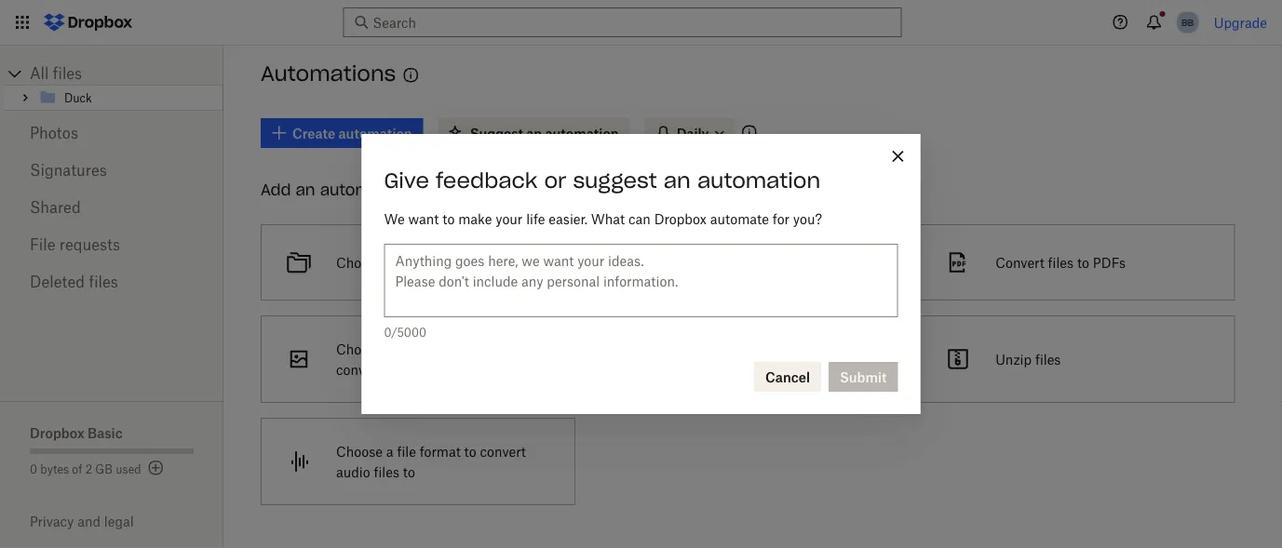 Task type: vqa. For each thing, say whether or not it's contained in the screenshot.
your
yes



Task type: describe. For each thing, give the bounding box(es) containing it.
0 / 5000
[[384, 326, 427, 340]]

upgrade link
[[1215, 14, 1268, 30]]

file requests link
[[30, 226, 194, 264]]

unzip files
[[996, 352, 1062, 368]]

sort
[[470, 255, 494, 271]]

upgrade
[[1215, 14, 1268, 30]]

0 bytes of 2 gb used
[[30, 463, 141, 477]]

or
[[544, 168, 567, 194]]

convert for choose an image format to convert files to
[[336, 362, 382, 378]]

click to watch a demo video image
[[400, 64, 422, 87]]

automations
[[261, 61, 396, 87]]

add an automation main content
[[253, 105, 1283, 549]]

files inside choose an image format to convert files to
[[386, 362, 412, 378]]

files inside unzip files button
[[1036, 352, 1062, 368]]

give feedback or suggest an automation
[[384, 168, 821, 194]]

choose an image format to convert files to button
[[253, 308, 583, 411]]

to inside give feedback or suggest an automation dialog
[[443, 211, 455, 227]]

an inside dialog
[[664, 168, 691, 194]]

choose a category to sort files by
[[336, 255, 541, 271]]

files inside choose a category to sort files by 'button'
[[498, 255, 523, 271]]

choose a file format to convert audio files to
[[336, 444, 526, 480]]

want
[[409, 211, 439, 227]]

photos
[[30, 124, 78, 142]]

signatures
[[30, 161, 107, 179]]

give feedback or suggest an automation dialog
[[362, 134, 921, 415]]

used
[[116, 463, 141, 477]]

choose for choose an image format to convert files to
[[336, 341, 383, 357]]

privacy and legal link
[[30, 514, 224, 530]]

convert for choose a file format to convert audio files to
[[480, 444, 526, 460]]

deleted files link
[[30, 264, 194, 301]]

legal
[[104, 514, 134, 530]]

pdfs
[[1094, 255, 1127, 271]]

automate
[[711, 211, 770, 227]]

and
[[77, 514, 101, 530]]

convert
[[996, 255, 1045, 271]]

a for file
[[386, 444, 394, 460]]

all files tree
[[3, 62, 224, 111]]

format for file
[[420, 444, 461, 460]]

to down image
[[415, 362, 427, 378]]

0 for 0 / 5000
[[384, 326, 391, 340]]

get more space image
[[145, 457, 167, 480]]

image
[[405, 341, 443, 357]]

to right the file
[[464, 444, 477, 460]]

all
[[30, 64, 49, 82]]

all files link
[[30, 62, 224, 85]]

of
[[72, 463, 82, 477]]

add
[[261, 180, 291, 199]]

convert files to pdfs button
[[913, 217, 1243, 308]]

unzip
[[996, 352, 1032, 368]]

add an automation
[[261, 180, 410, 199]]

your
[[496, 211, 523, 227]]

to right image
[[492, 341, 504, 357]]

cancel
[[766, 369, 811, 385]]

an for add an automation
[[296, 180, 315, 199]]

format for image
[[447, 341, 488, 357]]



Task type: locate. For each thing, give the bounding box(es) containing it.
we
[[384, 211, 405, 227]]

format inside choose an image format to convert files to
[[447, 341, 488, 357]]

choose inside choose a file format to convert audio files to
[[336, 444, 383, 460]]

automation inside dialog
[[698, 168, 821, 194]]

shared link
[[30, 189, 194, 226]]

choose for choose a category to sort files by
[[336, 255, 383, 271]]

dropbox basic
[[30, 425, 123, 441]]

files right convert on the top of page
[[1049, 255, 1074, 271]]

0 for 0 bytes of 2 gb used
[[30, 463, 37, 477]]

Anything goes here, we want your ideas.
Please don't include any personal information. text field
[[384, 244, 899, 318]]

1 vertical spatial convert
[[480, 444, 526, 460]]

0 vertical spatial convert
[[336, 362, 382, 378]]

3 choose from the top
[[336, 444, 383, 460]]

basic
[[88, 425, 123, 441]]

choose inside 'button'
[[336, 255, 383, 271]]

0 horizontal spatial 0
[[30, 463, 37, 477]]

0 horizontal spatial dropbox
[[30, 425, 84, 441]]

files down image
[[386, 362, 412, 378]]

files right the all
[[53, 64, 82, 82]]

dropbox inside give feedback or suggest an automation dialog
[[655, 211, 707, 227]]

dropbox right can
[[655, 211, 707, 227]]

a left category
[[386, 255, 394, 271]]

an for choose an image format to convert files to
[[386, 341, 402, 357]]

a
[[386, 255, 394, 271], [386, 444, 394, 460]]

gb
[[95, 463, 113, 477]]

deleted files
[[30, 273, 118, 291]]

files inside deleted files link
[[89, 273, 118, 291]]

format right the file
[[420, 444, 461, 460]]

for
[[773, 211, 790, 227]]

to inside choose a category to sort files by 'button'
[[454, 255, 466, 271]]

to right the want
[[443, 211, 455, 227]]

convert
[[336, 362, 382, 378], [480, 444, 526, 460]]

file requests
[[30, 236, 120, 254]]

convert inside choose a file format to convert audio files to
[[480, 444, 526, 460]]

a left the file
[[386, 444, 394, 460]]

signatures link
[[30, 152, 194, 189]]

1 vertical spatial dropbox
[[30, 425, 84, 441]]

2 choose from the top
[[336, 341, 383, 357]]

automation
[[698, 168, 821, 194], [320, 180, 410, 199]]

privacy and legal
[[30, 514, 134, 530]]

dropbox up bytes at the bottom left
[[30, 425, 84, 441]]

1 a from the top
[[386, 255, 394, 271]]

0 vertical spatial a
[[386, 255, 394, 271]]

dropbox
[[655, 211, 707, 227], [30, 425, 84, 441]]

automation up automate
[[698, 168, 821, 194]]

audio
[[336, 464, 370, 480]]

global header element
[[0, 0, 1283, 46]]

format right image
[[447, 341, 488, 357]]

files left by
[[498, 255, 523, 271]]

a inside choose a file format to convert audio files to
[[386, 444, 394, 460]]

files inside "all files" link
[[53, 64, 82, 82]]

feedback
[[436, 168, 538, 194]]

an down /
[[386, 341, 402, 357]]

an
[[664, 168, 691, 194], [296, 180, 315, 199], [386, 341, 402, 357]]

bytes
[[40, 463, 69, 477]]

give
[[384, 168, 429, 194]]

deleted
[[30, 273, 85, 291]]

to left the sort
[[454, 255, 466, 271]]

an inside choose an image format to convert files to
[[386, 341, 402, 357]]

suggest
[[573, 168, 658, 194]]

0 left bytes at the bottom left
[[30, 463, 37, 477]]

unzip files button
[[913, 308, 1243, 411]]

to inside convert files to pdfs button
[[1078, 255, 1090, 271]]

convert files to pdfs
[[996, 255, 1127, 271]]

file
[[30, 236, 55, 254]]

1 vertical spatial 0
[[30, 463, 37, 477]]

automation inside main content
[[320, 180, 410, 199]]

choose inside choose an image format to convert files to
[[336, 341, 383, 357]]

1 vertical spatial choose
[[336, 341, 383, 357]]

files down "file requests" link
[[89, 273, 118, 291]]

1 horizontal spatial dropbox
[[655, 211, 707, 227]]

what
[[591, 211, 625, 227]]

2 a from the top
[[386, 444, 394, 460]]

requests
[[60, 236, 120, 254]]

choose
[[336, 255, 383, 271], [336, 341, 383, 357], [336, 444, 383, 460]]

choose a file format to convert audio files to button
[[253, 411, 583, 513]]

an right suggest
[[664, 168, 691, 194]]

an right add
[[296, 180, 315, 199]]

1 vertical spatial format
[[420, 444, 461, 460]]

0 inside give feedback or suggest an automation dialog
[[384, 326, 391, 340]]

can
[[629, 211, 651, 227]]

0 vertical spatial dropbox
[[655, 211, 707, 227]]

automation up we
[[320, 180, 410, 199]]

to left pdfs
[[1078, 255, 1090, 271]]

5000
[[397, 326, 427, 340]]

2 vertical spatial choose
[[336, 444, 383, 460]]

file
[[397, 444, 416, 460]]

shared
[[30, 198, 81, 217]]

files right unzip
[[1036, 352, 1062, 368]]

choose for choose a file format to convert audio files to
[[336, 444, 383, 460]]

2 horizontal spatial an
[[664, 168, 691, 194]]

1 horizontal spatial 0
[[384, 326, 391, 340]]

0 horizontal spatial automation
[[320, 180, 410, 199]]

format inside choose a file format to convert audio files to
[[420, 444, 461, 460]]

1 horizontal spatial convert
[[480, 444, 526, 460]]

cancel button
[[755, 362, 822, 392]]

1 horizontal spatial an
[[386, 341, 402, 357]]

files down the file
[[374, 464, 400, 480]]

0 vertical spatial choose
[[336, 255, 383, 271]]

0 horizontal spatial convert
[[336, 362, 382, 378]]

you?
[[794, 211, 823, 227]]

1 vertical spatial a
[[386, 444, 394, 460]]

photos link
[[30, 115, 194, 152]]

life
[[527, 211, 546, 227]]

dropbox logo - go to the homepage image
[[37, 7, 139, 37]]

2
[[85, 463, 92, 477]]

easier.
[[549, 211, 588, 227]]

a inside choose a category to sort files by 'button'
[[386, 255, 394, 271]]

by
[[527, 255, 541, 271]]

/
[[391, 326, 397, 340]]

to down the file
[[403, 464, 415, 480]]

files inside convert files to pdfs button
[[1049, 255, 1074, 271]]

a for category
[[386, 255, 394, 271]]

choose an image format to convert files to
[[336, 341, 504, 378]]

convert inside choose an image format to convert files to
[[336, 362, 382, 378]]

0
[[384, 326, 391, 340], [30, 463, 37, 477]]

0 horizontal spatial an
[[296, 180, 315, 199]]

all files
[[30, 64, 82, 82]]

format
[[447, 341, 488, 357], [420, 444, 461, 460]]

0 vertical spatial 0
[[384, 326, 391, 340]]

0 left 5000 at the bottom left of page
[[384, 326, 391, 340]]

we want to make your life easier. what can dropbox automate for you?
[[384, 211, 823, 227]]

files inside choose a file format to convert audio files to
[[374, 464, 400, 480]]

privacy
[[30, 514, 74, 530]]

1 horizontal spatial automation
[[698, 168, 821, 194]]

1 choose from the top
[[336, 255, 383, 271]]

category
[[397, 255, 451, 271]]

to
[[443, 211, 455, 227], [454, 255, 466, 271], [1078, 255, 1090, 271], [492, 341, 504, 357], [415, 362, 427, 378], [464, 444, 477, 460], [403, 464, 415, 480]]

make
[[459, 211, 492, 227]]

files
[[53, 64, 82, 82], [498, 255, 523, 271], [1049, 255, 1074, 271], [89, 273, 118, 291], [1036, 352, 1062, 368], [386, 362, 412, 378], [374, 464, 400, 480]]

0 vertical spatial format
[[447, 341, 488, 357]]

choose a category to sort files by button
[[253, 217, 583, 308]]



